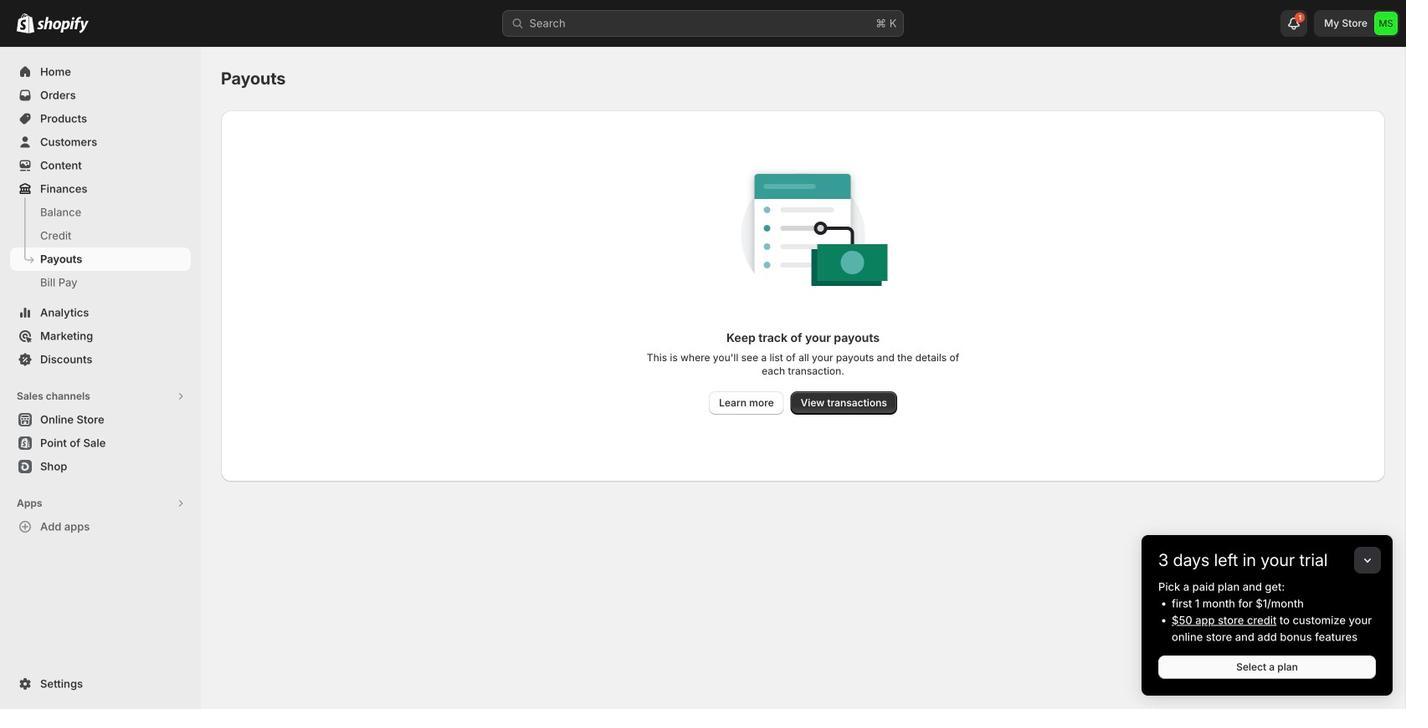 Task type: locate. For each thing, give the bounding box(es) containing it.
1 horizontal spatial shopify image
[[37, 17, 89, 33]]

shopify image
[[17, 13, 34, 33], [37, 17, 89, 33]]



Task type: vqa. For each thing, say whether or not it's contained in the screenshot.
text field
no



Task type: describe. For each thing, give the bounding box(es) containing it.
0 horizontal spatial shopify image
[[17, 13, 34, 33]]

my store image
[[1375, 12, 1398, 35]]



